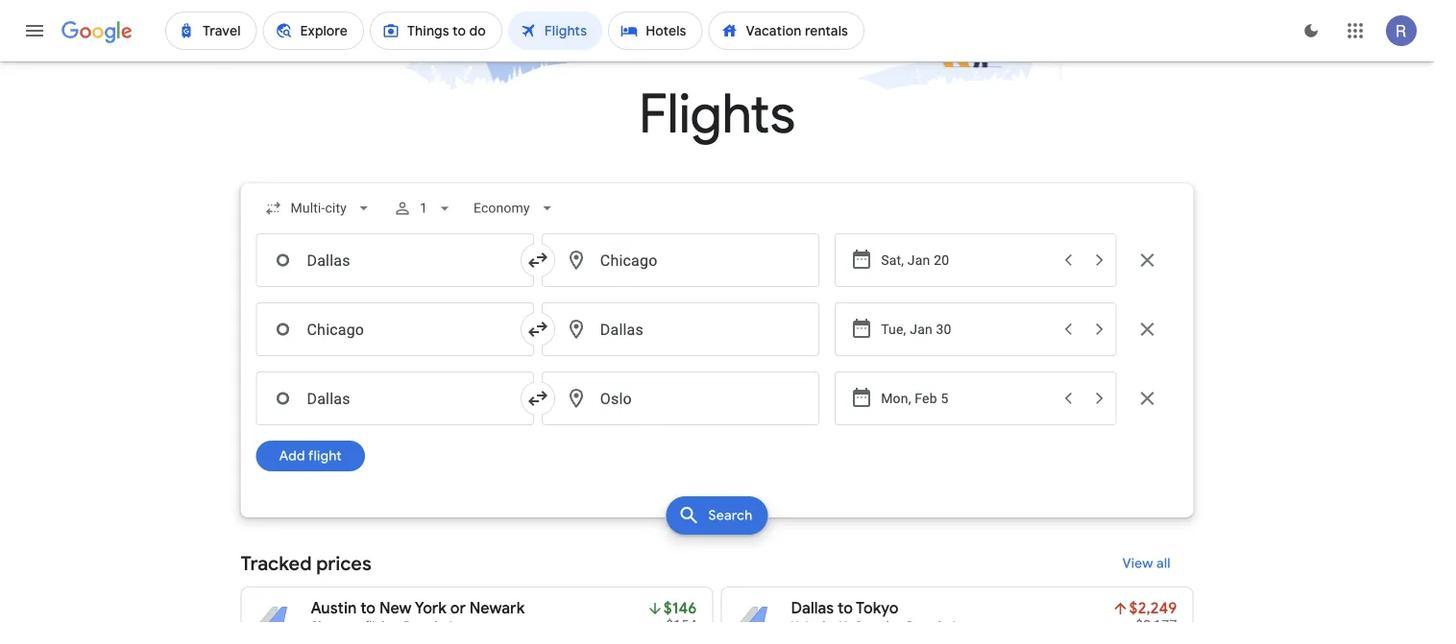 Task type: describe. For each thing, give the bounding box(es) containing it.
search button
[[666, 497, 768, 535]]

departure text field for remove flight from dallas to oslo on mon, feb 5 icon
[[881, 373, 1051, 425]]

austin
[[311, 599, 357, 619]]

remove flight from dallas to oslo on mon, feb 5 image
[[1136, 387, 1159, 410]]

2177 US dollars text field
[[1136, 617, 1177, 623]]

search
[[708, 507, 753, 524]]

swap origin and destination. image
[[526, 249, 549, 272]]

tokyo
[[856, 599, 899, 619]]

Departure text field
[[881, 304, 1051, 355]]

add flight
[[279, 448, 342, 465]]

change appearance image
[[1288, 8, 1334, 54]]

newark
[[469, 599, 525, 619]]

tracked prices
[[241, 551, 371, 576]]

dallas to tokyo
[[791, 599, 899, 619]]

view
[[1122, 555, 1153, 572]]

flight
[[308, 448, 342, 465]]

146 US dollars text field
[[664, 599, 697, 619]]

remove flight from chicago to dallas on tue, jan 30 image
[[1136, 318, 1159, 341]]

Flight search field
[[225, 183, 1209, 541]]



Task type: locate. For each thing, give the bounding box(es) containing it.
view all
[[1122, 555, 1170, 572]]

prices
[[316, 551, 371, 576]]

1 button
[[385, 185, 462, 231]]

departure text field down departure text field
[[881, 373, 1051, 425]]

0 vertical spatial departure text field
[[881, 234, 1051, 286]]

1 horizontal spatial to
[[838, 599, 853, 619]]

add
[[279, 448, 305, 465]]

2 to from the left
[[838, 599, 853, 619]]

None field
[[256, 191, 381, 226], [466, 191, 564, 226], [256, 191, 381, 226], [466, 191, 564, 226]]

Departure text field
[[881, 234, 1051, 286], [881, 373, 1051, 425]]

0 horizontal spatial to
[[360, 599, 376, 619]]

dallas
[[791, 599, 834, 619]]

york
[[415, 599, 447, 619]]

austin to new york or newark
[[311, 599, 525, 619]]

1 vertical spatial swap origin and destination. image
[[526, 387, 549, 410]]

tracked
[[241, 551, 312, 576]]

remove flight from dallas to chicago on sat, jan 20 image
[[1136, 249, 1159, 272]]

to for new
[[360, 599, 376, 619]]

departure text field for remove flight from dallas to chicago on sat, jan 20 icon
[[881, 234, 1051, 286]]

$2,249
[[1129, 599, 1177, 619]]

flights
[[639, 80, 795, 148]]

1 vertical spatial departure text field
[[881, 373, 1051, 425]]

None text field
[[256, 233, 534, 287], [256, 372, 534, 426], [542, 372, 820, 426], [256, 233, 534, 287], [256, 372, 534, 426], [542, 372, 820, 426]]

0 vertical spatial swap origin and destination. image
[[526, 318, 549, 341]]

swap origin and destination. image for remove flight from chicago to dallas on tue, jan 30 "image"
[[526, 318, 549, 341]]

1 departure text field from the top
[[881, 234, 1051, 286]]

1
[[420, 200, 427, 216]]

add flight button
[[256, 441, 365, 472]]

1 to from the left
[[360, 599, 376, 619]]

to for tokyo
[[838, 599, 853, 619]]

to left new
[[360, 599, 376, 619]]

2 swap origin and destination. image from the top
[[526, 387, 549, 410]]

to left tokyo at the right bottom of the page
[[838, 599, 853, 619]]

departure text field up departure text field
[[881, 234, 1051, 286]]

to
[[360, 599, 376, 619], [838, 599, 853, 619]]

main menu image
[[23, 19, 46, 42]]

swap origin and destination. image
[[526, 318, 549, 341], [526, 387, 549, 410]]

new
[[379, 599, 412, 619]]

swap origin and destination. image for remove flight from dallas to oslo on mon, feb 5 icon
[[526, 387, 549, 410]]

None text field
[[542, 233, 820, 287], [256, 303, 534, 356], [542, 303, 820, 356], [542, 233, 820, 287], [256, 303, 534, 356], [542, 303, 820, 356]]

$146
[[664, 599, 697, 619]]

154 US dollars text field
[[666, 617, 697, 623]]

tracked prices region
[[241, 541, 1193, 623]]

2 departure text field from the top
[[881, 373, 1051, 425]]

1 swap origin and destination. image from the top
[[526, 318, 549, 341]]

2249 US dollars text field
[[1129, 599, 1177, 619]]

or
[[450, 599, 466, 619]]

all
[[1156, 555, 1170, 572]]



Task type: vqa. For each thing, say whether or not it's contained in the screenshot.
Swap origin and destination. icon
yes



